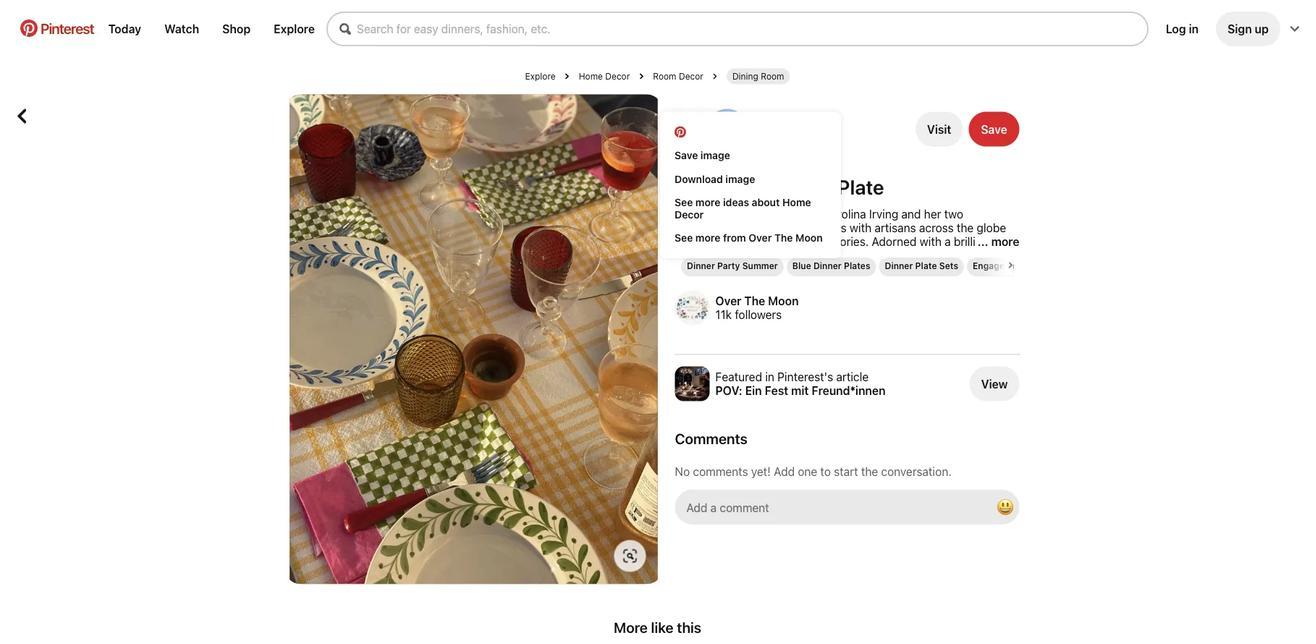 Task type: describe. For each thing, give the bounding box(es) containing it.
dining
[[733, 71, 759, 81]]

yet!
[[751, 465, 771, 479]]

anna blue dinner plate
[[675, 175, 884, 199]]

visit button
[[916, 112, 963, 147]]

from overthemoon.com
[[675, 152, 805, 166]]

watch link
[[159, 16, 205, 42]]

breadcrumb arrow image for room decor
[[712, 73, 718, 79]]

curate
[[689, 235, 722, 249]]

label
[[755, 221, 779, 235]]

overthemoon.com button
[[705, 152, 805, 166]]

save for save image
[[675, 150, 698, 161]]

pov:
[[716, 384, 743, 398]]

view link
[[970, 367, 1020, 401]]

in for featured in pinterest's article pov: ein fest mit freund*innen
[[765, 370, 775, 384]]

crafted
[[904, 249, 942, 262]]

sign
[[1228, 22, 1252, 36]]

over the moon 11k followers
[[716, 294, 799, 322]]

pinterest button
[[12, 19, 103, 39]]

download
[[675, 173, 723, 185]]

see for see more from over the moon
[[675, 232, 693, 244]]

0 vertical spatial the
[[775, 232, 793, 244]]

portugal.
[[957, 249, 1005, 262]]

over inside 'over the moon 11k followers'
[[716, 294, 742, 308]]

over the moon link
[[716, 294, 799, 308]]

see more from over the moon
[[675, 232, 823, 244]]

dinner plate sets
[[885, 260, 958, 270]]

carolina
[[824, 207, 866, 221]]

room decor link
[[653, 71, 704, 81]]

1 room from the left
[[653, 71, 677, 81]]

globe
[[977, 221, 1006, 235]]

dinner inside founded by textile designer carolina irving and her two daughters, the label collaborates with artisans across the globe to curate homeware with rich stories. adorned with a brilliant cerulean trim, the anna blue dinner plate is crafted in portugal. due to the handmade quality of the ceramic, each plate is entirely one of a kind.
[[826, 249, 861, 262]]

1 horizontal spatial home decor
[[675, 197, 811, 220]]

trim,
[[723, 249, 747, 262]]

breadcrumb arrow image for home decor
[[639, 73, 645, 79]]

daughters,
[[675, 221, 732, 235]]

by
[[724, 207, 737, 221]]

shop
[[222, 22, 251, 36]]

pinterest's
[[778, 370, 834, 384]]

comments
[[693, 465, 748, 479]]

dining room link
[[733, 71, 784, 81]]

...
[[978, 235, 989, 249]]

conversation.
[[881, 465, 952, 479]]

breadcrumb arrow image
[[564, 73, 570, 79]]

today
[[108, 22, 141, 36]]

summer
[[742, 260, 778, 270]]

explore for the right 'explore' link
[[525, 71, 556, 81]]

the inside 'over the moon 11k followers'
[[745, 294, 765, 308]]

home decor link
[[579, 71, 630, 81]]

pov: ein fest mit freund*innen link
[[716, 384, 886, 398]]

stories.
[[830, 235, 869, 249]]

1 vertical spatial to
[[699, 262, 710, 276]]

entirely
[[980, 262, 1019, 276]]

featured in pinterest's article pov: ein fest mit freund*innen
[[716, 370, 886, 398]]

1 horizontal spatial explore link
[[525, 71, 556, 81]]

handmade
[[733, 262, 788, 276]]

view
[[982, 377, 1008, 391]]

ein
[[745, 384, 762, 398]]

one inside founded by textile designer carolina irving and her two daughters, the label collaborates with artisans across the globe to curate homeware with rich stories. adorned with a brilliant cerulean trim, the anna blue dinner plate is crafted in portugal. due to the handmade quality of the ceramic, each plate is entirely one of a kind.
[[675, 276, 695, 290]]

blue down overthemoon.com button
[[728, 175, 768, 199]]

from
[[675, 152, 702, 166]]

download image
[[675, 173, 755, 185]]

sign up
[[1228, 22, 1269, 36]]

about
[[752, 197, 780, 209]]

dinner party summer
[[687, 260, 778, 270]]

plate inside founded by textile designer carolina irving and her two daughters, the label collaborates with artisans across the globe to curate homeware with rich stories. adorned with a brilliant cerulean trim, the anna blue dinner plate is crafted in portugal. due to the handmade quality of the ceramic, each plate is entirely one of a kind.
[[864, 249, 890, 262]]

1 horizontal spatial one
[[798, 465, 818, 479]]

in for log in
[[1189, 22, 1199, 36]]

save image button
[[675, 150, 827, 161]]

pinterest link
[[12, 19, 103, 37]]

featured
[[716, 370, 762, 384]]

0 horizontal spatial home
[[579, 71, 603, 81]]

today link
[[103, 16, 147, 42]]

start
[[834, 465, 858, 479]]

cerulean
[[675, 249, 720, 262]]

more for see more from over the moon
[[696, 232, 721, 244]]

homeware
[[725, 235, 780, 249]]

overthemoon.com
[[705, 152, 805, 166]]

more like this
[[614, 619, 702, 636]]

from
[[723, 232, 746, 244]]

shop link
[[217, 16, 256, 42]]

decor for 'home decor' link
[[606, 71, 630, 81]]

designer
[[775, 207, 821, 221]]

add
[[774, 465, 795, 479]]

mit
[[792, 384, 809, 398]]

0 vertical spatial explore link
[[268, 16, 321, 42]]

sign up button
[[1216, 12, 1281, 46]]

image for save image
[[701, 150, 730, 161]]

more like this button
[[614, 619, 702, 636]]

quality
[[791, 262, 826, 276]]

blue inside founded by textile designer carolina irving and her two daughters, the label collaborates with artisans across the globe to curate homeware with rich stories. adorned with a brilliant cerulean trim, the anna blue dinner plate is crafted in portugal. due to the handmade quality of the ceramic, each plate is entirely one of a kind.
[[800, 249, 823, 262]]

followers
[[735, 308, 782, 322]]

no
[[675, 465, 690, 479]]

2 vertical spatial to
[[821, 465, 831, 479]]

pinterest logo image
[[675, 126, 686, 138]]

save button
[[969, 112, 1020, 147]]

dinner party summer link
[[687, 260, 778, 270]]

blue dinner plates
[[792, 260, 870, 270]]

no comments yet! add one to start the conversation.
[[675, 465, 952, 479]]

download image button
[[675, 173, 827, 185]]

save image
[[675, 150, 730, 161]]

plate
[[939, 262, 965, 276]]

more for see more ideas about
[[696, 197, 721, 209]]

plates
[[844, 260, 870, 270]]

0 horizontal spatial home decor
[[579, 71, 630, 81]]

Add a comment field
[[687, 501, 979, 515]]

adorned
[[872, 235, 917, 249]]

textile
[[740, 207, 772, 221]]

like
[[651, 619, 674, 636]]



Task type: locate. For each thing, give the bounding box(es) containing it.
1 horizontal spatial room
[[761, 71, 784, 81]]

room up pinterest logo
[[653, 71, 677, 81]]

save inside button
[[981, 122, 1008, 136]]

founded
[[675, 207, 721, 221]]

1 vertical spatial the
[[745, 294, 765, 308]]

search image
[[340, 23, 351, 35]]

with
[[850, 221, 872, 235], [783, 235, 805, 249], [920, 235, 942, 249]]

see more ideas about
[[675, 197, 783, 209]]

1 horizontal spatial with
[[850, 221, 872, 235]]

0 vertical spatial explore
[[274, 22, 315, 36]]

of
[[829, 262, 840, 276], [698, 276, 708, 290]]

1 horizontal spatial the
[[775, 232, 793, 244]]

this
[[677, 619, 702, 636]]

visit
[[927, 122, 952, 136]]

a table set with plates, glasses and napkins image
[[290, 94, 658, 584], [290, 94, 658, 585]]

each
[[911, 262, 936, 276]]

in right crafted
[[945, 249, 954, 262]]

to left 'start'
[[821, 465, 831, 479]]

log
[[1166, 22, 1186, 36]]

1 vertical spatial over
[[716, 294, 742, 308]]

room decor
[[653, 71, 704, 81]]

0 horizontal spatial explore link
[[268, 16, 321, 42]]

explore left 'search' image
[[274, 22, 315, 36]]

0 horizontal spatial anna
[[675, 175, 723, 199]]

the
[[775, 232, 793, 244], [745, 294, 765, 308]]

more up cerulean
[[696, 232, 721, 244]]

anna down label
[[770, 249, 797, 262]]

0 vertical spatial save
[[981, 122, 1008, 136]]

1 vertical spatial one
[[798, 465, 818, 479]]

founded by textile designer carolina irving and her two daughters, the label collaborates with artisans across the globe to curate homeware with rich stories. adorned with a brilliant cerulean trim, the anna blue dinner plate is crafted in portugal. due to the handmade quality of the ceramic, each plate is entirely one of a kind.
[[675, 207, 1019, 290]]

anna
[[675, 175, 723, 199], [770, 249, 797, 262]]

more down download image
[[696, 197, 721, 209]]

see for see more ideas about
[[675, 197, 693, 209]]

scroll image
[[1008, 262, 1014, 268]]

0 vertical spatial home
[[579, 71, 603, 81]]

brilliant
[[954, 235, 993, 249]]

party
[[717, 260, 740, 270]]

Search text field
[[357, 22, 1147, 36]]

dinner plate sets link
[[885, 260, 958, 270]]

2 horizontal spatial with
[[920, 235, 942, 249]]

dining room
[[733, 71, 784, 81]]

image up download image
[[701, 150, 730, 161]]

explore link left breadcrumb arrow image
[[525, 71, 556, 81]]

1 horizontal spatial over
[[749, 232, 772, 244]]

1 vertical spatial image
[[726, 173, 755, 185]]

0 horizontal spatial in
[[765, 370, 775, 384]]

1 horizontal spatial explore
[[525, 71, 556, 81]]

to
[[675, 235, 686, 249], [699, 262, 710, 276], [821, 465, 831, 479]]

comments
[[675, 430, 748, 447]]

explore for 'explore' link to the top
[[274, 22, 315, 36]]

decor for room decor link
[[679, 71, 704, 81]]

room right dining
[[761, 71, 784, 81]]

image for download image
[[726, 173, 755, 185]]

fest
[[765, 384, 789, 398]]

save right the visit button on the right top of page
[[981, 122, 1008, 136]]

across
[[919, 221, 954, 235]]

log in button
[[1155, 12, 1211, 46]]

a left kind.
[[711, 276, 718, 290]]

see up cerulean
[[675, 232, 693, 244]]

plate
[[838, 175, 884, 199], [864, 249, 890, 262], [915, 260, 937, 270]]

one up overthemoonwedding icon
[[675, 276, 695, 290]]

0 horizontal spatial room
[[653, 71, 677, 81]]

click to shop image
[[623, 549, 637, 564]]

1 vertical spatial moon
[[768, 294, 799, 308]]

home decor
[[579, 71, 630, 81], [675, 197, 811, 220]]

image down from overthemoon.com
[[726, 173, 755, 185]]

a up the sets
[[945, 235, 951, 249]]

explore link left 'search' image
[[268, 16, 321, 42]]

room
[[653, 71, 677, 81], [761, 71, 784, 81]]

more right ...
[[992, 235, 1020, 249]]

of left plates
[[829, 262, 840, 276]]

watch
[[164, 22, 199, 36]]

😃
[[997, 497, 1014, 517]]

see down download
[[675, 197, 693, 209]]

moon inside 'over the moon 11k followers'
[[768, 294, 799, 308]]

with left rich
[[783, 235, 805, 249]]

one right add
[[798, 465, 818, 479]]

0 vertical spatial to
[[675, 235, 686, 249]]

anna inside founded by textile designer carolina irving and her two daughters, the label collaborates with artisans across the globe to curate homeware with rich stories. adorned with a brilliant cerulean trim, the anna blue dinner plate is crafted in portugal. due to the handmade quality of the ceramic, each plate is entirely one of a kind.
[[770, 249, 797, 262]]

0 vertical spatial in
[[1189, 22, 1199, 36]]

0 horizontal spatial over
[[716, 294, 742, 308]]

kind.
[[721, 276, 746, 290]]

2 horizontal spatial in
[[1189, 22, 1199, 36]]

moon
[[796, 232, 823, 244], [768, 294, 799, 308]]

1 breadcrumb arrow image from the left
[[639, 73, 645, 79]]

1 vertical spatial explore
[[525, 71, 556, 81]]

0 horizontal spatial to
[[675, 235, 686, 249]]

explore left breadcrumb arrow image
[[525, 71, 556, 81]]

0 horizontal spatial the
[[745, 294, 765, 308]]

1 horizontal spatial save
[[981, 122, 1008, 136]]

save for save
[[981, 122, 1008, 136]]

is right the plate
[[968, 262, 977, 276]]

in inside button
[[1189, 22, 1199, 36]]

1 horizontal spatial of
[[829, 262, 840, 276]]

1 vertical spatial save
[[675, 150, 698, 161]]

breadcrumb arrow image
[[639, 73, 645, 79], [712, 73, 718, 79]]

1 horizontal spatial is
[[968, 262, 977, 276]]

0 vertical spatial see
[[675, 197, 693, 209]]

home
[[579, 71, 603, 81], [783, 197, 811, 209]]

due
[[675, 262, 696, 276]]

her
[[924, 207, 942, 221]]

decor
[[606, 71, 630, 81], [679, 71, 704, 81], [675, 209, 704, 220]]

breadcrumb arrow image left room decor
[[639, 73, 645, 79]]

2 horizontal spatial to
[[821, 465, 831, 479]]

0 horizontal spatial a
[[711, 276, 718, 290]]

overthemoonwedding image
[[675, 291, 710, 325]]

1 see from the top
[[675, 197, 693, 209]]

0 vertical spatial anna
[[675, 175, 723, 199]]

breadcrumb arrow image left dining
[[712, 73, 718, 79]]

decor left dining
[[679, 71, 704, 81]]

irving
[[870, 207, 899, 221]]

0 vertical spatial one
[[675, 276, 695, 290]]

1 vertical spatial anna
[[770, 249, 797, 262]]

2 room from the left
[[761, 71, 784, 81]]

in right the log
[[1189, 22, 1199, 36]]

1 horizontal spatial home
[[783, 197, 811, 209]]

decor right breadcrumb arrow image
[[606, 71, 630, 81]]

to right due
[[699, 262, 710, 276]]

... more
[[975, 235, 1020, 249]]

2 breadcrumb arrow image from the left
[[712, 73, 718, 79]]

article
[[837, 370, 869, 384]]

see
[[675, 197, 693, 209], [675, 232, 693, 244]]

pinterest
[[41, 20, 94, 37]]

two
[[945, 207, 964, 221]]

in inside founded by textile designer carolina irving and her two daughters, the label collaborates with artisans across the globe to curate homeware with rich stories. adorned with a brilliant cerulean trim, the anna blue dinner plate is crafted in portugal. due to the handmade quality of the ceramic, each plate is entirely one of a kind.
[[945, 249, 954, 262]]

a
[[945, 235, 951, 249], [711, 276, 718, 290]]

0 vertical spatial image
[[701, 150, 730, 161]]

with left artisans
[[850, 221, 872, 235]]

in right ein
[[765, 370, 775, 384]]

0 horizontal spatial one
[[675, 276, 695, 290]]

anna up founded
[[675, 175, 723, 199]]

0 horizontal spatial of
[[698, 276, 708, 290]]

up
[[1255, 22, 1269, 36]]

in inside featured in pinterest's article pov: ein fest mit freund*innen
[[765, 370, 775, 384]]

ideas
[[723, 197, 749, 209]]

0 vertical spatial home decor
[[579, 71, 630, 81]]

of right due
[[698, 276, 708, 290]]

pinterest image
[[20, 19, 38, 37]]

😃 button
[[675, 490, 1020, 525], [991, 493, 1020, 522]]

1 vertical spatial in
[[945, 249, 954, 262]]

sets
[[939, 260, 958, 270]]

the down kind.
[[745, 294, 765, 308]]

0 horizontal spatial breadcrumb arrow image
[[639, 73, 645, 79]]

over down kind.
[[716, 294, 742, 308]]

moon down handmade
[[768, 294, 799, 308]]

2 vertical spatial in
[[765, 370, 775, 384]]

home right breadcrumb arrow image
[[579, 71, 603, 81]]

blue down collaborates
[[800, 249, 823, 262]]

1 horizontal spatial in
[[945, 249, 954, 262]]

2 see from the top
[[675, 232, 693, 244]]

1 horizontal spatial a
[[945, 235, 951, 249]]

save down pinterest logo
[[675, 150, 698, 161]]

artisans
[[875, 221, 916, 235]]

over down textile in the top right of the page
[[749, 232, 772, 244]]

blue down rich
[[792, 260, 811, 270]]

over
[[749, 232, 772, 244], [716, 294, 742, 308]]

1 vertical spatial a
[[711, 276, 718, 290]]

1 vertical spatial home
[[783, 197, 811, 209]]

to left curate
[[675, 235, 686, 249]]

11k
[[716, 308, 732, 322]]

0 horizontal spatial explore
[[274, 22, 315, 36]]

explore
[[274, 22, 315, 36], [525, 71, 556, 81]]

rich
[[808, 235, 827, 249]]

0 vertical spatial over
[[749, 232, 772, 244]]

1 vertical spatial explore link
[[525, 71, 556, 81]]

1 vertical spatial see
[[675, 232, 693, 244]]

blue
[[728, 175, 768, 199], [800, 249, 823, 262], [792, 260, 811, 270]]

is left crafted
[[893, 249, 901, 262]]

decor up daughters,
[[675, 209, 704, 220]]

1 horizontal spatial to
[[699, 262, 710, 276]]

ceramic,
[[863, 262, 908, 276]]

log in
[[1166, 22, 1199, 36]]

home right the about on the top of page
[[783, 197, 811, 209]]

0 horizontal spatial is
[[893, 249, 901, 262]]

0 vertical spatial a
[[945, 235, 951, 249]]

moon down designer
[[796, 232, 823, 244]]

1 horizontal spatial breadcrumb arrow image
[[712, 73, 718, 79]]

more
[[696, 197, 721, 209], [696, 232, 721, 244], [992, 235, 1020, 249]]

explore link
[[268, 16, 321, 42], [525, 71, 556, 81]]

with up dinner plate sets link
[[920, 235, 942, 249]]

1 vertical spatial home decor
[[675, 197, 811, 220]]

more for ... more
[[992, 235, 1020, 249]]

and
[[902, 207, 921, 221]]

0 horizontal spatial with
[[783, 235, 805, 249]]

0 horizontal spatial save
[[675, 150, 698, 161]]

the down designer
[[775, 232, 793, 244]]

1 horizontal spatial anna
[[770, 249, 797, 262]]

0 vertical spatial moon
[[796, 232, 823, 244]]



Task type: vqa. For each thing, say whether or not it's contained in the screenshot.
Edit profile
no



